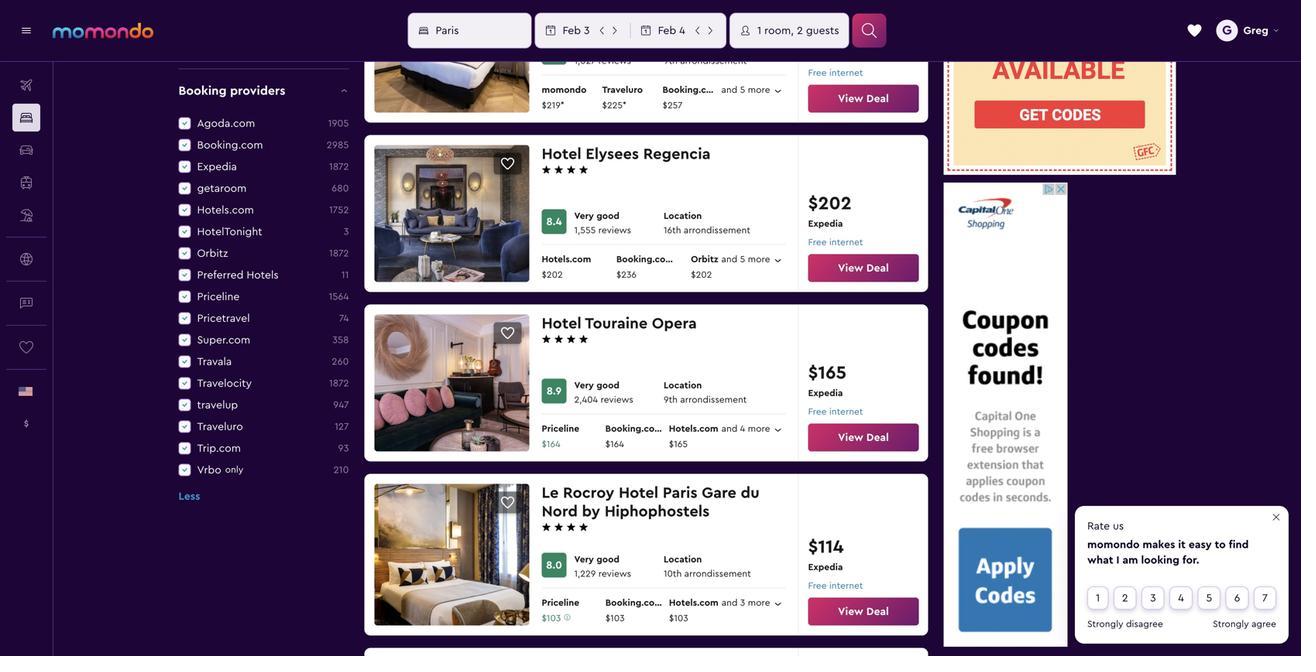 Task type: vqa. For each thing, say whether or not it's contained in the screenshot.


Task type: describe. For each thing, give the bounding box(es) containing it.
deal for $114
[[867, 607, 889, 618]]

680 button
[[332, 181, 349, 195]]

preferred
[[197, 270, 244, 281]]

strongly disagree
[[1087, 620, 1163, 630]]

$164 for booking.com $164
[[605, 440, 624, 450]]

less button
[[179, 481, 349, 504]]

free internet for $165
[[808, 408, 863, 417]]

agoda.com
[[197, 118, 255, 129]]

pricetravel
[[197, 313, 250, 324]]

8.8
[[546, 47, 562, 58]]

3 up disagree
[[1150, 593, 1156, 604]]

preferred hotels
[[197, 270, 279, 281]]

hotel inside le rocroy hotel paris gare du nord by hiphophostels
[[619, 486, 658, 501]]

3 inside button
[[584, 25, 590, 36]]

rocroy
[[563, 486, 614, 501]]

free for $202
[[808, 238, 827, 247]]

$219*
[[542, 101, 564, 110]]

it
[[1178, 540, 1186, 551]]

submit feedback about our site image
[[12, 290, 40, 318]]

arrondissement for $165
[[680, 396, 747, 405]]

more for $189
[[748, 86, 770, 95]]

for.
[[1183, 555, 1199, 566]]

expedia for $202
[[808, 220, 843, 229]]

paris button
[[408, 13, 532, 48]]

9th for $165
[[664, 396, 678, 405]]

$202 for $202 expedia
[[808, 194, 852, 213]]

1 vertical spatial 4
[[740, 425, 745, 434]]

$202 expedia
[[808, 194, 852, 229]]

search for trains image
[[12, 169, 40, 197]]

3 down location 10th arrondissement
[[740, 599, 745, 609]]

what
[[1087, 555, 1113, 566]]

1 room, 2 guests
[[757, 25, 839, 36]]

1872 for orbitz
[[329, 248, 349, 259]]

reviews for $114
[[598, 570, 631, 580]]

good for $114
[[597, 556, 620, 565]]

$ button
[[6, 409, 46, 440]]

good for $165
[[597, 381, 620, 391]]

internet for $114
[[829, 582, 863, 592]]

$236
[[616, 271, 637, 280]]

feb 3 button
[[536, 14, 630, 48]]

free for $165
[[808, 408, 827, 417]]

search for packages image
[[12, 201, 40, 229]]

3 inside booking providers region
[[344, 227, 349, 237]]

booking.com up the $257
[[663, 86, 720, 95]]

5 button
[[1198, 587, 1221, 618]]

reviews for $165
[[601, 396, 633, 405]]

view for $165
[[838, 433, 864, 443]]

view deal button for $189
[[808, 85, 919, 113]]

feb 4
[[658, 25, 685, 36]]

traveluro $225*
[[602, 86, 643, 110]]

and for $202
[[721, 255, 738, 264]]

feb 4 button
[[631, 14, 726, 48]]

free for $114
[[808, 582, 827, 592]]

internet for $202
[[829, 238, 863, 247]]

view deal for $165
[[838, 433, 889, 443]]

disagree
[[1126, 620, 1163, 630]]

by
[[582, 505, 600, 520]]

booking.com $164
[[605, 425, 663, 450]]

view deal button for $114
[[808, 599, 919, 626]]

very for $114
[[574, 556, 594, 565]]

paris inside le rocroy hotel paris gare du nord by hiphophostels
[[663, 486, 697, 501]]

$202 for $202
[[691, 271, 712, 280]]

paris inside 'button'
[[436, 25, 459, 36]]

traveluro for traveluro $225*
[[602, 86, 643, 95]]

to
[[1215, 540, 1226, 551]]

1 room, 2 guests button
[[729, 13, 849, 48]]

expedia for $114
[[808, 564, 843, 573]]

2 horizontal spatial 4
[[1178, 593, 1184, 604]]

8.9
[[547, 386, 562, 397]]

very for $189
[[574, 42, 594, 51]]

1752 button
[[329, 203, 349, 217]]

travelocity
[[197, 378, 252, 389]]

$189 button
[[808, 23, 919, 45]]

vrbo
[[197, 465, 221, 476]]

$189 priceline
[[808, 25, 847, 59]]

$
[[24, 420, 29, 429]]

1905
[[328, 118, 349, 128]]

hotels.com for hotels.com $202
[[542, 255, 591, 264]]

booking providers region
[[175, 69, 349, 512]]

reviews for $189
[[598, 57, 631, 66]]

view deal for $202
[[838, 263, 889, 274]]

reviews for $202
[[598, 226, 631, 235]]

easy
[[1189, 540, 1212, 551]]

2985 button
[[327, 138, 349, 152]]

hotel touraine opera
[[542, 316, 697, 332]]

deal for $165
[[867, 433, 889, 443]]

more for $114
[[748, 599, 770, 609]]

1 vertical spatial 2
[[1122, 593, 1128, 604]]

$165 for $165 expedia
[[808, 364, 847, 383]]

hotels
[[247, 270, 279, 281]]

arrondissement for $202
[[684, 226, 750, 235]]

strongly for strongly disagree
[[1087, 620, 1124, 630]]

united states (english) image
[[19, 387, 33, 397]]

booking.com for $165
[[605, 425, 663, 434]]

$165 expedia
[[808, 364, 847, 398]]

free internet for $189
[[808, 69, 863, 78]]

more for $202
[[748, 255, 770, 264]]

$165 button
[[808, 362, 919, 384]]

5 inside button
[[1206, 593, 1212, 604]]

strongly for strongly agree
[[1213, 620, 1249, 630]]

more for $165
[[748, 425, 770, 434]]

orbitz for orbitz
[[197, 248, 228, 259]]

127 button
[[335, 420, 349, 434]]

momondo $219*
[[542, 86, 587, 110]]

16th
[[664, 226, 681, 235]]

93
[[338, 444, 349, 454]]

947
[[333, 400, 349, 410]]

am
[[1123, 555, 1138, 566]]

1,555
[[574, 226, 596, 235]]

booking providers
[[179, 85, 285, 97]]

elysees
[[586, 147, 639, 162]]

1872 for travelocity
[[329, 379, 349, 389]]

super.com
[[197, 335, 250, 346]]

guests
[[806, 25, 839, 36]]

1872 button for expedia
[[329, 160, 349, 174]]

hoteltonight
[[197, 226, 262, 237]]

very for $202
[[574, 212, 594, 221]]

1905 button
[[328, 116, 349, 130]]

$202 button
[[808, 192, 919, 215]]

free for $189
[[808, 69, 827, 78]]

arrondissement for $189
[[680, 57, 747, 66]]

0 vertical spatial 3 button
[[344, 225, 349, 239]]

priceline inside booking providers region
[[197, 291, 240, 302]]

hotels.com and 3 more
[[669, 599, 770, 609]]

127
[[335, 422, 349, 432]]

$165 for $165
[[669, 440, 688, 450]]

8.0
[[546, 561, 562, 571]]

rate us momondo makes it easy to find what i am looking for.
[[1087, 521, 1249, 566]]

strongly agree
[[1213, 620, 1276, 630]]

1,229
[[574, 570, 596, 580]]

$114
[[808, 538, 844, 557]]

hotels.com and 4 more
[[669, 425, 770, 434]]

6
[[1234, 593, 1240, 604]]

and for $114
[[722, 599, 738, 609]]

expedia inside booking providers region
[[197, 161, 237, 172]]

location for $189
[[664, 42, 702, 51]]

0 vertical spatial momondo
[[542, 86, 587, 95]]

makes
[[1143, 540, 1175, 551]]

orbitz and 5 more
[[691, 255, 770, 264]]

priceline down the 8.9
[[542, 425, 579, 434]]



Task type: locate. For each thing, give the bounding box(es) containing it.
0 vertical spatial 1
[[757, 25, 761, 36]]

looking
[[1141, 555, 1180, 566]]

booking
[[179, 85, 227, 97]]

view for $114
[[838, 607, 864, 618]]

$164 up le on the bottom of page
[[542, 440, 561, 450]]

location down feb 4
[[664, 42, 702, 51]]

rate
[[1087, 521, 1110, 532]]

momondo inside rate us momondo makes it easy to find what i am looking for.
[[1087, 540, 1140, 551]]

2 good from the top
[[597, 212, 620, 221]]

good up traveluro $225*
[[597, 42, 620, 51]]

1 vertical spatial 5
[[740, 255, 745, 264]]

1 horizontal spatial strongly
[[1213, 620, 1249, 630]]

arrondissement up hotels.com and 4 more
[[680, 396, 747, 405]]

booking.com and 5 more
[[663, 86, 770, 95]]

priceline
[[808, 50, 846, 59], [197, 291, 240, 302], [542, 425, 579, 434], [542, 599, 579, 609]]

5 down location 16th arrondissement
[[740, 255, 745, 264]]

1 view deal from the top
[[838, 93, 889, 104]]

1 feb from the left
[[563, 25, 581, 36]]

gare
[[702, 486, 737, 501]]

deal for $189
[[867, 93, 889, 104]]

view for $189
[[838, 93, 864, 104]]

hotels.com for hotels.com and 4 more
[[669, 425, 718, 434]]

expedia inside $114 expedia
[[808, 564, 843, 573]]

view deal down $114 button
[[838, 607, 889, 618]]

expedia inside $165 expedia
[[808, 389, 843, 398]]

deal for $202
[[867, 263, 889, 274]]

1 vertical spatial hotel
[[542, 316, 581, 332]]

view down $114 expedia
[[838, 607, 864, 618]]

1872 button
[[329, 160, 349, 174], [329, 247, 349, 260], [329, 377, 349, 391]]

view deal button down $189 button
[[808, 85, 919, 113]]

deal down $202 button
[[867, 263, 889, 274]]

expedia down $114
[[808, 564, 843, 573]]

location 9th arrondissement up booking.com and 5 more
[[664, 42, 747, 66]]

0 vertical spatial 1872 button
[[329, 160, 349, 174]]

more down location 16th arrondissement
[[748, 255, 770, 264]]

very inside very good 1,555 reviews
[[574, 212, 594, 221]]

hotels.com inside booking providers region
[[197, 205, 254, 216]]

10th
[[664, 570, 682, 580]]

arrondissement for $114
[[684, 570, 751, 580]]

4 deal from the top
[[867, 607, 889, 618]]

more down location 10th arrondissement
[[748, 599, 770, 609]]

1,027
[[574, 57, 596, 66]]

view deal button for $165
[[808, 424, 919, 452]]

0 horizontal spatial 1
[[757, 25, 761, 36]]

less
[[179, 491, 200, 502]]

only
[[225, 466, 243, 475]]

location 9th arrondissement up hotels.com and 4 more
[[664, 381, 747, 405]]

$164 inside priceline $164
[[542, 440, 561, 450]]

view deal button down $202 button
[[808, 254, 919, 282]]

search for hotels image
[[12, 104, 40, 132]]

du
[[741, 486, 760, 501]]

more
[[748, 86, 770, 95], [748, 255, 770, 264], [748, 425, 770, 434], [748, 599, 770, 609]]

1 horizontal spatial $165
[[808, 364, 847, 383]]

very good 1,229 reviews
[[574, 556, 631, 580]]

good inside very good 1,555 reviews
[[597, 212, 620, 221]]

2 deal from the top
[[867, 263, 889, 274]]

3 very from the top
[[574, 381, 594, 391]]

3 1872 from the top
[[329, 379, 349, 389]]

feb for feb 3
[[563, 25, 581, 36]]

1 internet from the top
[[829, 69, 863, 78]]

touraine
[[585, 316, 648, 332]]

1 view deal button from the top
[[808, 85, 919, 113]]

hotels.com down 1,555
[[542, 255, 591, 264]]

view deal button for $202
[[808, 254, 919, 282]]

1 vertical spatial traveluro
[[197, 422, 243, 432]]

reviews inside very good 2,404 reviews
[[601, 396, 633, 405]]

3 button
[[344, 225, 349, 239], [1142, 587, 1165, 618]]

reviews right 1,555
[[598, 226, 631, 235]]

location for $202
[[664, 212, 702, 221]]

3 deal from the top
[[867, 433, 889, 443]]

1 view from the top
[[838, 93, 864, 104]]

more up the du
[[748, 425, 770, 434]]

2 view deal button from the top
[[808, 254, 919, 282]]

2 horizontal spatial $103
[[669, 615, 688, 624]]

0 vertical spatial $165
[[808, 364, 847, 383]]

free internet down $202 expedia
[[808, 238, 863, 247]]

1 location 9th arrondissement from the top
[[664, 42, 747, 66]]

0 vertical spatial location 9th arrondissement
[[664, 42, 747, 66]]

strongly
[[1087, 620, 1124, 630], [1213, 620, 1249, 630]]

good for $189
[[597, 42, 620, 51]]

internet for $165
[[829, 408, 863, 417]]

very good 1,555 reviews
[[574, 212, 631, 235]]

1 horizontal spatial 2
[[1122, 593, 1128, 604]]

1564 button
[[329, 290, 349, 304]]

$103 down hotels.com and 3 more
[[669, 615, 688, 624]]

$225*
[[602, 101, 627, 110]]

internet
[[829, 69, 863, 78], [829, 238, 863, 247], [829, 408, 863, 417], [829, 582, 863, 592]]

free internet down $189 priceline
[[808, 69, 863, 78]]

only button
[[225, 466, 243, 475]]

4 very from the top
[[574, 556, 594, 565]]

internet for $189
[[829, 69, 863, 78]]

hotel elysees regencia image
[[374, 145, 529, 282]]

1 vertical spatial paris
[[663, 486, 697, 501]]

1564
[[329, 292, 349, 302]]

2 view from the top
[[838, 263, 864, 274]]

2 $103 from the left
[[605, 615, 625, 624]]

getaroom
[[197, 183, 247, 194]]

good inside very good 2,404 reviews
[[597, 381, 620, 391]]

0 horizontal spatial momondo
[[542, 86, 587, 95]]

search for flights image
[[12, 71, 40, 99]]

7 button
[[1254, 587, 1276, 618]]

2 $164 from the left
[[605, 440, 624, 450]]

hotels.com $202
[[542, 255, 591, 280]]

5
[[740, 86, 745, 95], [740, 255, 745, 264], [1206, 593, 1212, 604]]

free internet for $114
[[808, 582, 863, 592]]

very for $165
[[574, 381, 594, 391]]

location up hotels.com and 4 more
[[664, 381, 702, 391]]

3 good from the top
[[597, 381, 620, 391]]

3 view deal from the top
[[838, 433, 889, 443]]

1872 button up 680
[[329, 160, 349, 174]]

1 horizontal spatial $202
[[691, 271, 712, 280]]

navigation menu image
[[19, 23, 34, 38]]

momondo
[[542, 86, 587, 95], [1087, 540, 1140, 551]]

0 horizontal spatial $103
[[542, 615, 561, 624]]

$164 down very good 2,404 reviews at the bottom left
[[605, 440, 624, 450]]

very up 2,404 in the left bottom of the page
[[574, 381, 594, 391]]

2 vertical spatial 1872
[[329, 379, 349, 389]]

1
[[757, 25, 761, 36], [1096, 593, 1100, 604]]

properties
[[197, 44, 249, 55]]

0 horizontal spatial 3 button
[[344, 225, 349, 239]]

1 left 2 button
[[1096, 593, 1100, 604]]

358 button
[[332, 333, 349, 347]]

reviews inside very good 1,027 reviews
[[598, 57, 631, 66]]

booking.com down very good 2,404 reviews at the bottom left
[[605, 425, 663, 434]]

location 9th arrondissement for $189
[[664, 42, 747, 66]]

2 vertical spatial 4
[[1178, 593, 1184, 604]]

expedia inside $202 expedia
[[808, 220, 843, 229]]

4 view deal from the top
[[838, 607, 889, 618]]

hotels.com for hotels.com and 3 more
[[669, 599, 719, 609]]

location for $165
[[664, 381, 702, 391]]

4 and from the top
[[722, 599, 738, 609]]

2 view deal from the top
[[838, 263, 889, 274]]

1 very from the top
[[574, 42, 594, 51]]

0 vertical spatial 5
[[740, 86, 745, 95]]

expedia for $165
[[808, 389, 843, 398]]

1872 for expedia
[[329, 162, 349, 172]]

4 free from the top
[[808, 582, 827, 592]]

very inside very good 2,404 reviews
[[574, 381, 594, 391]]

hôtel dress code image
[[374, 0, 529, 113]]

0 vertical spatial 2
[[797, 25, 803, 36]]

deal
[[867, 93, 889, 104], [867, 263, 889, 274], [867, 433, 889, 443], [867, 607, 889, 618]]

1872 button up '11' button
[[329, 247, 349, 260]]

1 more from the top
[[748, 86, 770, 95]]

4 location from the top
[[664, 556, 702, 565]]

le rocroy hotel paris gare du nord by hiphophostels image
[[374, 484, 529, 626]]

hotels.com right 'booking.com $164'
[[669, 425, 718, 434]]

2 location 9th arrondissement from the top
[[664, 381, 747, 405]]

2 strongly from the left
[[1213, 620, 1249, 630]]

priceline inside $189 priceline
[[808, 50, 846, 59]]

0 vertical spatial 1872
[[329, 162, 349, 172]]

1 horizontal spatial traveluro
[[602, 86, 643, 95]]

1 left the room,
[[757, 25, 761, 36]]

hotels.com down 10th
[[669, 599, 719, 609]]

very up 1,555
[[574, 212, 594, 221]]

good down by
[[597, 556, 620, 565]]

good inside very good 1,229 reviews
[[597, 556, 620, 565]]

reviews inside very good 1,555 reviews
[[598, 226, 631, 235]]

internet down $202 expedia
[[829, 238, 863, 247]]

reviews inside very good 1,229 reviews
[[598, 570, 631, 580]]

expedia
[[197, 161, 237, 172], [808, 220, 843, 229], [808, 389, 843, 398], [808, 564, 843, 573]]

expedia down $165 button
[[808, 389, 843, 398]]

deal down $165 button
[[867, 433, 889, 443]]

internet down $114 expedia
[[829, 582, 863, 592]]

3 down 1752 button
[[344, 227, 349, 237]]

3 button up disagree
[[1142, 587, 1165, 618]]

3 view deal button from the top
[[808, 424, 919, 452]]

free
[[808, 69, 827, 78], [808, 238, 827, 247], [808, 408, 827, 417], [808, 582, 827, 592]]

hotel touraine opera link
[[542, 315, 786, 333]]

priceline down $189
[[808, 50, 846, 59]]

3 free internet from the top
[[808, 408, 863, 417]]

very inside very good 1,229 reviews
[[574, 556, 594, 565]]

hotel inside 'link'
[[542, 147, 581, 162]]

2 free from the top
[[808, 238, 827, 247]]

3 free from the top
[[808, 408, 827, 417]]

view deal for $114
[[838, 607, 889, 618]]

location inside location 16th arrondissement
[[664, 212, 702, 221]]

1 for 1 room, 2 guests
[[757, 25, 761, 36]]

2 vertical spatial 5
[[1206, 593, 1212, 604]]

internet down $165 expedia
[[829, 408, 863, 417]]

$103 down 8.0
[[542, 615, 561, 624]]

view deal down $165 button
[[838, 433, 889, 443]]

$103 inside booking.com $103
[[605, 615, 625, 624]]

1 for 1
[[1096, 593, 1100, 604]]

hotel left touraine at the left of page
[[542, 316, 581, 332]]

momondo up $219*
[[542, 86, 587, 95]]

0 horizontal spatial 2
[[797, 25, 803, 36]]

1 strongly from the left
[[1087, 620, 1124, 630]]

1 horizontal spatial 3 button
[[1142, 587, 1165, 618]]

3 and from the top
[[722, 425, 738, 434]]

1872 up '11' button
[[329, 248, 349, 259]]

5 for $189
[[740, 86, 745, 95]]

2 horizontal spatial $202
[[808, 194, 852, 213]]

arrondissement up 'orbitz and 5 more'
[[684, 226, 750, 235]]

1 horizontal spatial feb
[[658, 25, 676, 36]]

3 1872 button from the top
[[329, 377, 349, 391]]

expedia up getaroom
[[197, 161, 237, 172]]

opera
[[652, 316, 697, 332]]

$103 down very good 1,229 reviews
[[605, 615, 625, 624]]

1 9th from the top
[[664, 57, 678, 66]]

0 horizontal spatial traveluro
[[197, 422, 243, 432]]

93 button
[[338, 442, 349, 456]]

view deal for $189
[[838, 93, 889, 104]]

947 button
[[333, 398, 349, 412]]

feb up 1,027 on the top left of the page
[[563, 25, 581, 36]]

feb 3
[[563, 25, 590, 36]]

view down $202 expedia
[[838, 263, 864, 274]]

hotel for $202
[[542, 147, 581, 162]]

0 horizontal spatial $202
[[542, 271, 563, 280]]

booking providers button
[[179, 82, 349, 100]]

0 horizontal spatial orbitz
[[197, 248, 228, 259]]

4 view from the top
[[838, 607, 864, 618]]

7
[[1262, 593, 1268, 604]]

4 internet from the top
[[829, 582, 863, 592]]

9th down feb 4
[[664, 57, 678, 66]]

1 $103 from the left
[[542, 615, 561, 624]]

1872 button for travelocity
[[329, 377, 349, 391]]

1872 button for orbitz
[[329, 247, 349, 260]]

4 good from the top
[[597, 556, 620, 565]]

2 free internet from the top
[[808, 238, 863, 247]]

internet down $189 priceline
[[829, 69, 863, 78]]

3 internet from the top
[[829, 408, 863, 417]]

orbitz
[[197, 248, 228, 259], [691, 255, 718, 264]]

greg
[[1243, 25, 1269, 36]]

orbitz for orbitz and 5 more
[[691, 255, 718, 264]]

i
[[1117, 555, 1120, 566]]

2 button
[[1114, 587, 1137, 618]]

strongly down 6 button
[[1213, 620, 1249, 630]]

2 and from the top
[[721, 255, 738, 264]]

reviews right 1,027 on the top left of the page
[[598, 57, 631, 66]]

booking.com up $236
[[616, 255, 674, 264]]

good up 2,404 in the left bottom of the page
[[597, 381, 620, 391]]

priceline down the preferred
[[197, 291, 240, 302]]

$257
[[663, 101, 683, 110]]

74
[[339, 314, 349, 324]]

momondo up i
[[1087, 540, 1140, 551]]

74 button
[[339, 312, 349, 326]]

2 very from the top
[[574, 212, 594, 221]]

feb inside button
[[658, 25, 676, 36]]

2,404
[[574, 396, 598, 405]]

view down $165 expedia
[[838, 433, 864, 443]]

3 view from the top
[[838, 433, 864, 443]]

1 free internet from the top
[[808, 69, 863, 78]]

feb inside button
[[563, 25, 581, 36]]

2 more from the top
[[748, 255, 770, 264]]

0 horizontal spatial paris
[[436, 25, 459, 36]]

providers
[[230, 85, 285, 97]]

9th up hotels.com and 4 more
[[664, 396, 678, 405]]

free internet down $165 expedia
[[808, 408, 863, 417]]

and for $165
[[722, 425, 738, 434]]

expedia down $202 button
[[808, 220, 843, 229]]

0 horizontal spatial 4
[[679, 25, 685, 36]]

1 vertical spatial momondo
[[1087, 540, 1140, 551]]

5 for $202
[[740, 255, 745, 264]]

arrondissement up hotels.com and 3 more
[[684, 570, 751, 580]]

view deal down $189 button
[[838, 93, 889, 104]]

view deal down $202 button
[[838, 263, 889, 274]]

booking.com $103
[[605, 599, 663, 624]]

1 horizontal spatial 1
[[1096, 593, 1100, 604]]

orbitz up the preferred
[[197, 248, 228, 259]]

traveluro for traveluro
[[197, 422, 243, 432]]

0 horizontal spatial $165
[[669, 440, 688, 450]]

more down the room,
[[748, 86, 770, 95]]

4 up booking.com and 5 more
[[679, 25, 685, 36]]

1 free from the top
[[808, 69, 827, 78]]

4 view deal button from the top
[[808, 599, 919, 626]]

1 deal from the top
[[867, 93, 889, 104]]

traveluro inside booking providers region
[[197, 422, 243, 432]]

free internet for $202
[[808, 238, 863, 247]]

advertisement element
[[944, 0, 1176, 175], [944, 183, 1068, 648], [202, 526, 326, 657]]

4 up the du
[[740, 425, 745, 434]]

0 vertical spatial hotel
[[542, 147, 581, 162]]

travala
[[197, 357, 232, 367]]

traveluro up trip.com
[[197, 422, 243, 432]]

priceline $164
[[542, 425, 579, 450]]

very up 1,027 on the top left of the page
[[574, 42, 594, 51]]

1 vertical spatial $165
[[669, 440, 688, 450]]

trip.com
[[197, 443, 241, 454]]

0 vertical spatial paris
[[436, 25, 459, 36]]

2 vertical spatial 1872 button
[[329, 377, 349, 391]]

location inside location 10th arrondissement
[[664, 556, 702, 565]]

1 horizontal spatial 4
[[740, 425, 745, 434]]

good inside very good 1,027 reviews
[[597, 42, 620, 51]]

agree
[[1252, 620, 1276, 630]]

1 vertical spatial 1
[[1096, 593, 1100, 604]]

paris
[[436, 25, 459, 36], [663, 486, 697, 501]]

booking.com for $202
[[616, 255, 674, 264]]

3 location from the top
[[664, 381, 702, 391]]

reviews right the 1,229
[[598, 570, 631, 580]]

view deal button down $114 button
[[808, 599, 919, 626]]

dialog containing rate us
[[1075, 507, 1289, 644]]

$164 for priceline $164
[[542, 440, 561, 450]]

1 1872 button from the top
[[329, 160, 349, 174]]

11
[[341, 270, 349, 280]]

g
[[1222, 24, 1232, 37]]

free down $114 expedia
[[808, 582, 827, 592]]

2 1872 from the top
[[329, 248, 349, 259]]

hiphophostels
[[605, 505, 710, 520]]

1 vertical spatial 9th
[[664, 396, 678, 405]]

1 vertical spatial 3 button
[[1142, 587, 1165, 618]]

5 left 6
[[1206, 593, 1212, 604]]

view deal button down $165 button
[[808, 424, 919, 452]]

0 horizontal spatial strongly
[[1087, 620, 1124, 630]]

trips image
[[12, 334, 40, 362]]

hotel down $219*
[[542, 147, 581, 162]]

2 9th from the top
[[664, 396, 678, 405]]

orbitz inside booking providers region
[[197, 248, 228, 259]]

location 9th arrondissement for $165
[[664, 381, 747, 405]]

2985
[[327, 140, 349, 150]]

very inside very good 1,027 reviews
[[574, 42, 594, 51]]

us
[[1113, 521, 1124, 532]]

arrondissement inside location 16th arrondissement
[[684, 226, 750, 235]]

2 location from the top
[[664, 212, 702, 221]]

very up the 1,229
[[574, 556, 594, 565]]

good right 8.4
[[597, 212, 620, 221]]

358
[[332, 335, 349, 345]]

0 vertical spatial 4
[[679, 25, 685, 36]]

1 location from the top
[[664, 42, 702, 51]]

1 1872 from the top
[[329, 162, 349, 172]]

3 more from the top
[[748, 425, 770, 434]]

2 1872 button from the top
[[329, 247, 349, 260]]

location for $114
[[664, 556, 702, 565]]

feb for feb 4
[[658, 25, 676, 36]]

1 good from the top
[[597, 42, 620, 51]]

1872 up 680
[[329, 162, 349, 172]]

1752
[[329, 205, 349, 215]]

4 free internet from the top
[[808, 582, 863, 592]]

$164
[[542, 440, 561, 450], [605, 440, 624, 450]]

hotel elysees regencia
[[542, 147, 711, 162]]

0 vertical spatial traveluro
[[602, 86, 643, 95]]

4 left 5 button
[[1178, 593, 1184, 604]]

and
[[721, 86, 738, 95], [721, 255, 738, 264], [722, 425, 738, 434], [722, 599, 738, 609]]

680
[[332, 183, 349, 193]]

arrondissement up booking.com and 5 more
[[680, 57, 747, 66]]

orbitz down location 16th arrondissement
[[691, 255, 718, 264]]

2 feb from the left
[[658, 25, 676, 36]]

3 button down 1752 button
[[344, 225, 349, 239]]

arrondissement inside location 10th arrondissement
[[684, 570, 751, 580]]

go to explore image
[[12, 246, 40, 273]]

1 and from the top
[[721, 86, 738, 95]]

0 horizontal spatial feb
[[563, 25, 581, 36]]

0 vertical spatial 9th
[[664, 57, 678, 66]]

1 horizontal spatial orbitz
[[691, 255, 718, 264]]

hotel for $165
[[542, 316, 581, 332]]

2 internet from the top
[[829, 238, 863, 247]]

1 horizontal spatial momondo
[[1087, 540, 1140, 551]]

strongly down 1 button
[[1087, 620, 1124, 630]]

location up 10th
[[664, 556, 702, 565]]

1 horizontal spatial $164
[[605, 440, 624, 450]]

booking.com down very good 1,229 reviews
[[605, 599, 663, 609]]

booking.com for $114
[[605, 599, 663, 609]]

1872 button down 260 button on the bottom of page
[[329, 377, 349, 391]]

1 horizontal spatial paris
[[663, 486, 697, 501]]

1 vertical spatial 1872 button
[[329, 247, 349, 260]]

location up 16th
[[664, 212, 702, 221]]

1 $164 from the left
[[542, 440, 561, 450]]

9th
[[664, 57, 678, 66], [664, 396, 678, 405]]

open trips drawer image
[[1187, 23, 1202, 38]]

very good 2,404 reviews
[[574, 381, 633, 405]]

1 vertical spatial 1872
[[329, 248, 349, 259]]

1 button
[[1087, 587, 1109, 618]]

le
[[542, 486, 559, 501]]

1 horizontal spatial $103
[[605, 615, 625, 624]]

4 more from the top
[[748, 599, 770, 609]]

hotel touraine opera image
[[374, 315, 529, 452]]

3 $103 from the left
[[669, 615, 688, 624]]

$164 inside 'booking.com $164'
[[605, 440, 624, 450]]

search for cars image
[[12, 136, 40, 164]]

hotel elysees regencia link
[[542, 145, 786, 164]]

0 horizontal spatial $164
[[542, 440, 561, 450]]

view for $202
[[838, 263, 864, 274]]

$202 inside hotels.com $202
[[542, 271, 563, 280]]

free down $189 priceline
[[808, 69, 827, 78]]

feb up the $257
[[658, 25, 676, 36]]

free down $165 expedia
[[808, 408, 827, 417]]

hotel up hiphophostels
[[619, 486, 658, 501]]

4 button
[[1170, 587, 1193, 618]]

view down $189 priceline
[[838, 93, 864, 104]]

hotels.com for hotels.com
[[197, 205, 254, 216]]

free down $202 expedia
[[808, 238, 827, 247]]

dialog
[[1075, 507, 1289, 644]]

9th for $189
[[664, 57, 678, 66]]

priceline down the 1,229
[[542, 599, 579, 609]]

8.4
[[546, 216, 562, 227]]

2 vertical spatial hotel
[[619, 486, 658, 501]]

and for $189
[[721, 86, 738, 95]]

1 vertical spatial location 9th arrondissement
[[664, 381, 747, 405]]

booking.com inside booking providers region
[[197, 140, 263, 151]]

good for $202
[[597, 212, 620, 221]]



